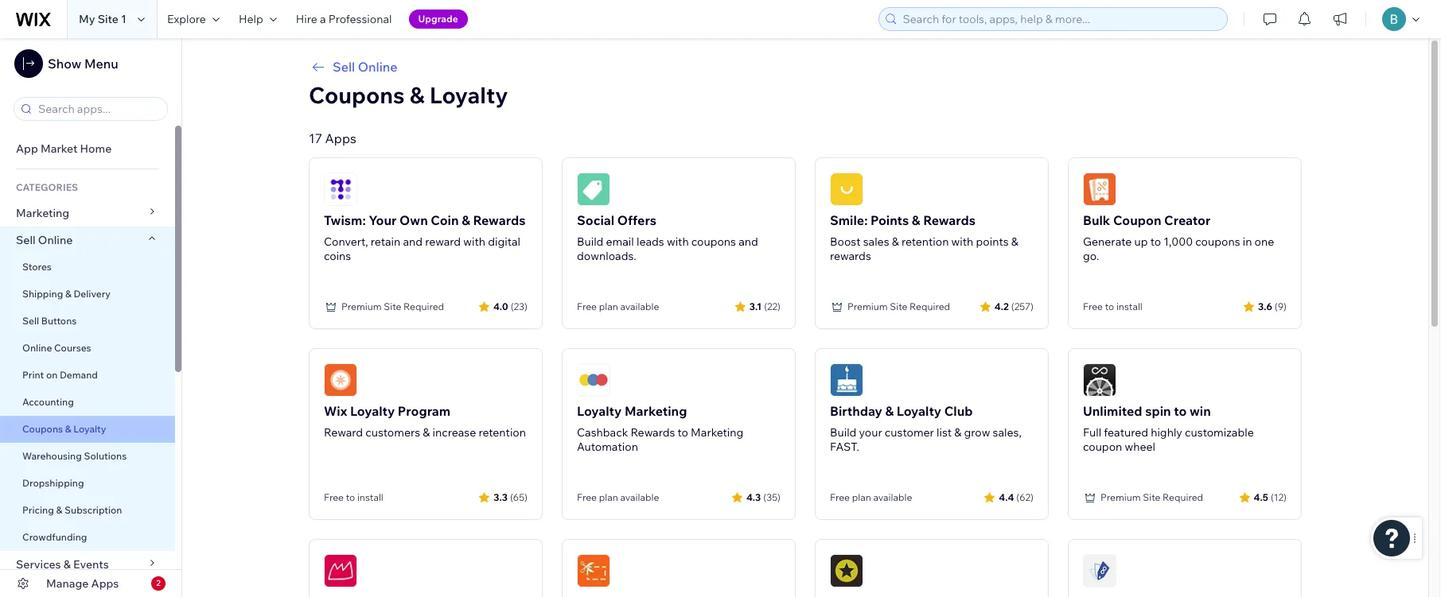 Task type: describe. For each thing, give the bounding box(es) containing it.
digital
[[488, 235, 521, 249]]

1 horizontal spatial coupons & loyalty
[[309, 81, 508, 109]]

coupons inside bulk coupon creator generate up to 1,000 coupons in one go.
[[1196, 235, 1241, 249]]

coupon
[[1083, 440, 1123, 455]]

reperks: rewards & loyalty logo image
[[830, 555, 864, 588]]

2 vertical spatial sell
[[22, 315, 39, 327]]

required for sales
[[910, 301, 951, 313]]

free to install for loyalty
[[324, 492, 384, 504]]

coupons inside sidebar element
[[22, 424, 63, 435]]

bulk
[[1083, 213, 1111, 228]]

required for featured
[[1163, 492, 1204, 504]]

a
[[320, 12, 326, 26]]

upgrade button
[[409, 10, 468, 29]]

& inside twism: your own coin & rewards convert, retain and reward with digital coins
[[462, 213, 470, 228]]

4.0
[[493, 301, 508, 312]]

demand
[[60, 369, 98, 381]]

with inside twism: your own coin & rewards convert, retain and reward with digital coins
[[463, 235, 486, 249]]

manage
[[46, 577, 89, 591]]

in
[[1243, 235, 1253, 249]]

reward
[[324, 426, 363, 440]]

plan for loyalty
[[852, 492, 871, 504]]

services & events
[[16, 558, 109, 572]]

accounting
[[22, 396, 74, 408]]

17
[[309, 131, 322, 146]]

coupons & loyalty inside sidebar element
[[22, 424, 106, 435]]

to inside loyalty marketing cashback rewards to marketing automation
[[678, 426, 689, 440]]

to down reward
[[346, 492, 355, 504]]

marketing inside sidebar element
[[16, 206, 69, 221]]

shipping & delivery link
[[0, 281, 175, 308]]

show menu button
[[14, 49, 118, 78]]

4.4
[[999, 492, 1014, 504]]

retention for program
[[479, 426, 526, 440]]

automation
[[577, 440, 638, 455]]

1
[[121, 12, 127, 26]]

premium site required for spin
[[1101, 492, 1204, 504]]

1 horizontal spatial sell online
[[333, 59, 398, 75]]

sell online inside sidebar element
[[16, 233, 73, 248]]

premium site required for your
[[342, 301, 444, 313]]

loyalty inside loyalty marketing cashback rewards to marketing automation
[[577, 404, 622, 420]]

bulk coupon creator generate up to 1,000 coupons in one go.
[[1083, 213, 1275, 263]]

and inside twism: your own coin & rewards convert, retain and reward with digital coins
[[403, 235, 423, 249]]

sales
[[863, 235, 890, 249]]

help
[[239, 12, 263, 26]]

generate
[[1083, 235, 1132, 249]]

print on demand
[[22, 369, 98, 381]]

loyalty inside birthday & loyalty club build your customer list & grow sales, fast.
[[897, 404, 942, 420]]

sales,
[[993, 426, 1022, 440]]

market
[[41, 142, 78, 156]]

Search apps... field
[[33, 98, 162, 120]]

online courses
[[22, 342, 91, 354]]

rewards
[[830, 249, 872, 263]]

available for loyalty
[[874, 492, 913, 504]]

(9)
[[1275, 301, 1287, 312]]

sell buttons link
[[0, 308, 175, 335]]

social
[[577, 213, 615, 228]]

manage apps
[[46, 577, 119, 591]]

site left 1
[[98, 12, 119, 26]]

apps for 17 apps
[[325, 131, 356, 146]]

rewards for smile: points & rewards
[[924, 213, 976, 228]]

your
[[369, 213, 397, 228]]

loyalty inside wix loyalty program reward customers & increase retention
[[350, 404, 395, 420]]

1,000
[[1164, 235, 1193, 249]]

premium for smile:
[[848, 301, 888, 313]]

buttons
[[41, 315, 77, 327]]

menu
[[84, 56, 118, 72]]

3.3 (65)
[[494, 492, 528, 504]]

on
[[46, 369, 58, 381]]

available for build
[[620, 301, 659, 313]]

home
[[80, 142, 112, 156]]

to inside unlimited spin to win full featured highly customizable coupon wheel
[[1174, 404, 1187, 420]]

(23)
[[511, 301, 528, 312]]

email
[[606, 235, 634, 249]]

increase
[[433, 426, 476, 440]]

4.4 (62)
[[999, 492, 1034, 504]]

subscription
[[65, 505, 122, 517]]

crowdfunding link
[[0, 525, 175, 552]]

stores link
[[0, 254, 175, 281]]

shipping
[[22, 288, 63, 300]]

customizable
[[1185, 426, 1254, 440]]

downloads.
[[577, 249, 637, 263]]

warehousing solutions
[[22, 451, 127, 463]]

loyalty marketing logo image
[[577, 364, 611, 397]]

reward
[[425, 235, 461, 249]]

points
[[871, 213, 909, 228]]

free to install for coupon
[[1083, 301, 1143, 313]]

0 vertical spatial coupons
[[309, 81, 405, 109]]

free for birthday & loyalty club
[[830, 492, 850, 504]]

pricing
[[22, 505, 54, 517]]

app
[[16, 142, 38, 156]]

unlimited spin to win logo image
[[1083, 364, 1117, 397]]

free for wix loyalty program
[[324, 492, 344, 504]]

smile: points & rewards logo image
[[830, 173, 864, 206]]

bulk coupon creator logo image
[[1083, 173, 1117, 206]]

smile: points & rewards boost sales & retention with points & rewards
[[830, 213, 1019, 263]]

plan for cashback
[[599, 492, 618, 504]]

loyalty inside sidebar element
[[73, 424, 106, 435]]

coupons & loyalty link
[[0, 416, 175, 443]]

warehousing solutions link
[[0, 443, 175, 470]]

3.6
[[1259, 301, 1273, 312]]

twism: your own coin & rewards convert, retain and reward with digital coins
[[324, 213, 526, 263]]

4.2 (257)
[[995, 301, 1034, 312]]

4.5
[[1254, 492, 1269, 504]]

bulk coupon generator logo image
[[1083, 555, 1117, 588]]

free plan available for build
[[577, 301, 659, 313]]

show menu
[[48, 56, 118, 72]]

free plan available for loyalty
[[830, 492, 913, 504]]

smile:
[[830, 213, 868, 228]]

coupon
[[1114, 213, 1162, 228]]

build inside birthday & loyalty club build your customer list & grow sales, fast.
[[830, 426, 857, 440]]

print
[[22, 369, 44, 381]]

show
[[48, 56, 81, 72]]

hire
[[296, 12, 317, 26]]

up
[[1135, 235, 1148, 249]]



Task type: vqa. For each thing, say whether or not it's contained in the screenshot.
the middle Rewards
yes



Task type: locate. For each thing, give the bounding box(es) containing it.
1 horizontal spatial coupons
[[309, 81, 405, 109]]

retention inside wix loyalty program reward customers & increase retention
[[479, 426, 526, 440]]

1 vertical spatial sell online link
[[0, 227, 175, 254]]

to left win
[[1174, 404, 1187, 420]]

with left points
[[952, 235, 974, 249]]

rewards for loyalty marketing
[[631, 426, 675, 440]]

online down professional
[[358, 59, 398, 75]]

birthday
[[830, 404, 883, 420]]

categories
[[16, 182, 78, 193]]

unlimited
[[1083, 404, 1143, 420]]

(12)
[[1271, 492, 1287, 504]]

site for twism: your own coin & rewards
[[384, 301, 402, 313]]

convert,
[[324, 235, 368, 249]]

0 vertical spatial online
[[358, 59, 398, 75]]

0 horizontal spatial required
[[404, 301, 444, 313]]

online up print
[[22, 342, 52, 354]]

premium down "coins"
[[342, 301, 382, 313]]

coupons down accounting
[[22, 424, 63, 435]]

plan down automation
[[599, 492, 618, 504]]

sell online up stores
[[16, 233, 73, 248]]

premium down coupon
[[1101, 492, 1141, 504]]

free plan available down automation
[[577, 492, 659, 504]]

retention inside smile: points & rewards boost sales & retention with points & rewards
[[902, 235, 949, 249]]

rewards right points
[[924, 213, 976, 228]]

plan down fast.
[[852, 492, 871, 504]]

free plan available
[[577, 301, 659, 313], [577, 492, 659, 504], [830, 492, 913, 504]]

install
[[1117, 301, 1143, 313], [357, 492, 384, 504]]

0 vertical spatial build
[[577, 235, 604, 249]]

available down customer
[[874, 492, 913, 504]]

free down fast.
[[830, 492, 850, 504]]

1 vertical spatial coupons & loyalty
[[22, 424, 106, 435]]

hire a professional link
[[286, 0, 402, 38]]

premium site required down wheel
[[1101, 492, 1204, 504]]

sidebar element
[[0, 38, 182, 598]]

1 horizontal spatial rewards
[[631, 426, 675, 440]]

free
[[577, 301, 597, 313], [1083, 301, 1103, 313], [324, 492, 344, 504], [577, 492, 597, 504], [830, 492, 850, 504]]

my site 1
[[79, 12, 127, 26]]

1 vertical spatial coupons
[[22, 424, 63, 435]]

boost
[[830, 235, 861, 249]]

required down highly
[[1163, 492, 1204, 504]]

to right "up"
[[1151, 235, 1162, 249]]

premium site required for points
[[848, 301, 951, 313]]

rewards inside twism: your own coin & rewards convert, retain and reward with digital coins
[[473, 213, 526, 228]]

required down the reward
[[404, 301, 444, 313]]

highly
[[1151, 426, 1183, 440]]

1 vertical spatial build
[[830, 426, 857, 440]]

2
[[156, 579, 161, 589]]

plan for build
[[599, 301, 618, 313]]

app market home link
[[0, 135, 175, 162]]

birthday & loyalty club build your customer list & grow sales, fast.
[[830, 404, 1022, 455]]

1 horizontal spatial coupons
[[1196, 235, 1241, 249]]

retention right increase
[[479, 426, 526, 440]]

free plan available down downloads.
[[577, 301, 659, 313]]

free for social offers
[[577, 301, 597, 313]]

0 horizontal spatial sell online
[[16, 233, 73, 248]]

premium for twism:
[[342, 301, 382, 313]]

2 horizontal spatial premium
[[1101, 492, 1141, 504]]

2 horizontal spatial required
[[1163, 492, 1204, 504]]

4.3
[[747, 492, 761, 504]]

Search for tools, apps, help & more... field
[[898, 8, 1223, 30]]

0 vertical spatial retention
[[902, 235, 949, 249]]

coupons up the 17 apps
[[309, 81, 405, 109]]

program
[[398, 404, 451, 420]]

accounting link
[[0, 389, 175, 416]]

free to install
[[1083, 301, 1143, 313], [324, 492, 384, 504]]

sell left "buttons"
[[22, 315, 39, 327]]

build down birthday on the right of page
[[830, 426, 857, 440]]

1 with from the left
[[463, 235, 486, 249]]

stores
[[22, 261, 52, 273]]

full
[[1083, 426, 1102, 440]]

with left digital
[[463, 235, 486, 249]]

(62)
[[1017, 492, 1034, 504]]

1 horizontal spatial premium
[[848, 301, 888, 313]]

help button
[[229, 0, 286, 38]]

solutions
[[84, 451, 127, 463]]

2 horizontal spatial marketing
[[691, 426, 744, 440]]

with
[[463, 235, 486, 249], [667, 235, 689, 249], [952, 235, 974, 249]]

marketing
[[16, 206, 69, 221], [625, 404, 687, 420], [691, 426, 744, 440]]

1 vertical spatial sell
[[16, 233, 36, 248]]

grow
[[964, 426, 991, 440]]

free down go.
[[1083, 301, 1103, 313]]

free to install down go.
[[1083, 301, 1143, 313]]

4.3 (35)
[[747, 492, 781, 504]]

required down smile: points & rewards boost sales & retention with points & rewards
[[910, 301, 951, 313]]

0 horizontal spatial retention
[[479, 426, 526, 440]]

2 horizontal spatial premium site required
[[1101, 492, 1204, 504]]

0 horizontal spatial premium site required
[[342, 301, 444, 313]]

sell up stores
[[16, 233, 36, 248]]

1 horizontal spatial retention
[[902, 235, 949, 249]]

0 vertical spatial coupons & loyalty
[[309, 81, 508, 109]]

(257)
[[1012, 301, 1034, 312]]

wix
[[324, 404, 347, 420]]

2 coupons from the left
[[1196, 235, 1241, 249]]

coupons inside the social offers build email leads with coupons and downloads.
[[692, 235, 736, 249]]

build
[[577, 235, 604, 249], [830, 426, 857, 440]]

print on demand link
[[0, 362, 175, 389]]

club
[[945, 404, 973, 420]]

free plan available down fast.
[[830, 492, 913, 504]]

2 and from the left
[[739, 235, 758, 249]]

required for rewards
[[404, 301, 444, 313]]

1 vertical spatial marketing
[[625, 404, 687, 420]]

1 vertical spatial sell online
[[16, 233, 73, 248]]

retain
[[371, 235, 401, 249]]

rewards right cashback
[[631, 426, 675, 440]]

premium site required down the retain
[[342, 301, 444, 313]]

retention down points
[[902, 235, 949, 249]]

install for loyalty
[[357, 492, 384, 504]]

premium for unlimited
[[1101, 492, 1141, 504]]

warehousing
[[22, 451, 82, 463]]

upgrade
[[418, 13, 458, 25]]

0 vertical spatial sell online link
[[309, 57, 1302, 76]]

1 horizontal spatial build
[[830, 426, 857, 440]]

give coupons-sell more logo image
[[577, 555, 611, 588]]

build inside the social offers build email leads with coupons and downloads.
[[577, 235, 604, 249]]

(22)
[[764, 301, 781, 312]]

apps inside sidebar element
[[91, 577, 119, 591]]

1 vertical spatial install
[[357, 492, 384, 504]]

free plan available for cashback
[[577, 492, 659, 504]]

apps for manage apps
[[91, 577, 119, 591]]

and down own at the top
[[403, 235, 423, 249]]

premium site required
[[342, 301, 444, 313], [848, 301, 951, 313], [1101, 492, 1204, 504]]

courses
[[54, 342, 91, 354]]

3.1
[[750, 301, 762, 312]]

premium down rewards
[[848, 301, 888, 313]]

1 horizontal spatial required
[[910, 301, 951, 313]]

3.6 (9)
[[1259, 301, 1287, 312]]

0 horizontal spatial coupons
[[692, 235, 736, 249]]

spin
[[1146, 404, 1172, 420]]

0 horizontal spatial with
[[463, 235, 486, 249]]

0 horizontal spatial apps
[[91, 577, 119, 591]]

2 horizontal spatial rewards
[[924, 213, 976, 228]]

birthday & loyalty club logo image
[[830, 364, 864, 397]]

site down the retain
[[384, 301, 402, 313]]

3.1 (22)
[[750, 301, 781, 312]]

site for smile: points & rewards
[[890, 301, 908, 313]]

2 vertical spatial marketing
[[691, 426, 744, 440]]

0 horizontal spatial build
[[577, 235, 604, 249]]

1 and from the left
[[403, 235, 423, 249]]

sell
[[333, 59, 355, 75], [16, 233, 36, 248], [22, 315, 39, 327]]

coupons
[[309, 81, 405, 109], [22, 424, 63, 435]]

install for coupon
[[1117, 301, 1143, 313]]

2 vertical spatial online
[[22, 342, 52, 354]]

win
[[1190, 404, 1211, 420]]

&
[[410, 81, 425, 109], [462, 213, 470, 228], [912, 213, 921, 228], [892, 235, 899, 249], [1012, 235, 1019, 249], [65, 288, 71, 300], [886, 404, 894, 420], [65, 424, 71, 435], [423, 426, 430, 440], [955, 426, 962, 440], [56, 505, 62, 517], [63, 558, 71, 572]]

4.0 (23)
[[493, 301, 528, 312]]

own
[[400, 213, 428, 228]]

apps right 17
[[325, 131, 356, 146]]

site down smile: points & rewards boost sales & retention with points & rewards
[[890, 301, 908, 313]]

0 vertical spatial sell
[[333, 59, 355, 75]]

premium site required down "sales"
[[848, 301, 951, 313]]

with inside the social offers build email leads with coupons and downloads.
[[667, 235, 689, 249]]

wix loyalty program logo image
[[324, 364, 357, 397]]

app market home
[[16, 142, 112, 156]]

services & events link
[[0, 552, 175, 579]]

0 vertical spatial free to install
[[1083, 301, 1143, 313]]

0 horizontal spatial coupons & loyalty
[[22, 424, 106, 435]]

free down reward
[[324, 492, 344, 504]]

site for unlimited spin to win
[[1143, 492, 1161, 504]]

install down "up"
[[1117, 301, 1143, 313]]

0 horizontal spatial free to install
[[324, 492, 384, 504]]

1 coupons from the left
[[692, 235, 736, 249]]

2 horizontal spatial with
[[952, 235, 974, 249]]

plan down downloads.
[[599, 301, 618, 313]]

sell down hire a professional
[[333, 59, 355, 75]]

3 with from the left
[[952, 235, 974, 249]]

& inside wix loyalty program reward customers & increase retention
[[423, 426, 430, 440]]

online courses link
[[0, 335, 175, 362]]

0 vertical spatial marketing
[[16, 206, 69, 221]]

and up 3.1
[[739, 235, 758, 249]]

0 horizontal spatial coupons
[[22, 424, 63, 435]]

0 horizontal spatial rewards
[[473, 213, 526, 228]]

twism:
[[324, 213, 366, 228]]

free for bulk coupon creator
[[1083, 301, 1103, 313]]

install down customers
[[357, 492, 384, 504]]

gifted logo image
[[324, 555, 357, 588]]

free for loyalty marketing
[[577, 492, 597, 504]]

online up stores
[[38, 233, 73, 248]]

unlimited spin to win full featured highly customizable coupon wheel
[[1083, 404, 1254, 455]]

rewards inside smile: points & rewards boost sales & retention with points & rewards
[[924, 213, 976, 228]]

rewards
[[473, 213, 526, 228], [924, 213, 976, 228], [631, 426, 675, 440]]

with right leads
[[667, 235, 689, 249]]

site down wheel
[[1143, 492, 1161, 504]]

0 vertical spatial sell online
[[333, 59, 398, 75]]

4.5 (12)
[[1254, 492, 1287, 504]]

twism: your own coin & rewards logo image
[[324, 173, 357, 206]]

0 vertical spatial install
[[1117, 301, 1143, 313]]

0 vertical spatial apps
[[325, 131, 356, 146]]

retention for &
[[902, 235, 949, 249]]

offers
[[618, 213, 657, 228]]

rewards up digital
[[473, 213, 526, 228]]

0 horizontal spatial sell online link
[[0, 227, 175, 254]]

0 horizontal spatial marketing
[[16, 206, 69, 221]]

0 horizontal spatial premium
[[342, 301, 382, 313]]

sell online down professional
[[333, 59, 398, 75]]

build down "social"
[[577, 235, 604, 249]]

apps down events on the left
[[91, 577, 119, 591]]

to inside bulk coupon creator generate up to 1,000 coupons in one go.
[[1151, 235, 1162, 249]]

available down downloads.
[[620, 301, 659, 313]]

available down automation
[[620, 492, 659, 504]]

1 vertical spatial online
[[38, 233, 73, 248]]

1 vertical spatial retention
[[479, 426, 526, 440]]

free to install down reward
[[324, 492, 384, 504]]

sell buttons
[[22, 315, 77, 327]]

available for cashback
[[620, 492, 659, 504]]

and inside the social offers build email leads with coupons and downloads.
[[739, 235, 758, 249]]

marketing link
[[0, 200, 175, 227]]

professional
[[329, 12, 392, 26]]

rewards inside loyalty marketing cashback rewards to marketing automation
[[631, 426, 675, 440]]

2 with from the left
[[667, 235, 689, 249]]

to down generate
[[1105, 301, 1115, 313]]

premium
[[342, 301, 382, 313], [848, 301, 888, 313], [1101, 492, 1141, 504]]

coupons left "in"
[[1196, 235, 1241, 249]]

cashback
[[577, 426, 628, 440]]

1 horizontal spatial with
[[667, 235, 689, 249]]

1 horizontal spatial free to install
[[1083, 301, 1143, 313]]

coins
[[324, 249, 351, 263]]

one
[[1255, 235, 1275, 249]]

dropshipping link
[[0, 470, 175, 498]]

1 horizontal spatial apps
[[325, 131, 356, 146]]

social offers logo image
[[577, 173, 611, 206]]

0 horizontal spatial install
[[357, 492, 384, 504]]

wix loyalty program reward customers & increase retention
[[324, 404, 526, 440]]

free down automation
[[577, 492, 597, 504]]

1 horizontal spatial install
[[1117, 301, 1143, 313]]

4.2
[[995, 301, 1009, 312]]

1 horizontal spatial premium site required
[[848, 301, 951, 313]]

coupons right leads
[[692, 235, 736, 249]]

with inside smile: points & rewards boost sales & retention with points & rewards
[[952, 235, 974, 249]]

leads
[[637, 235, 664, 249]]

1 horizontal spatial marketing
[[625, 404, 687, 420]]

pricing & subscription link
[[0, 498, 175, 525]]

points
[[976, 235, 1009, 249]]

0 horizontal spatial and
[[403, 235, 423, 249]]

1 vertical spatial free to install
[[324, 492, 384, 504]]

to right automation
[[678, 426, 689, 440]]

1 vertical spatial apps
[[91, 577, 119, 591]]

free down downloads.
[[577, 301, 597, 313]]

1 horizontal spatial and
[[739, 235, 758, 249]]

1 horizontal spatial sell online link
[[309, 57, 1302, 76]]

delivery
[[74, 288, 111, 300]]



